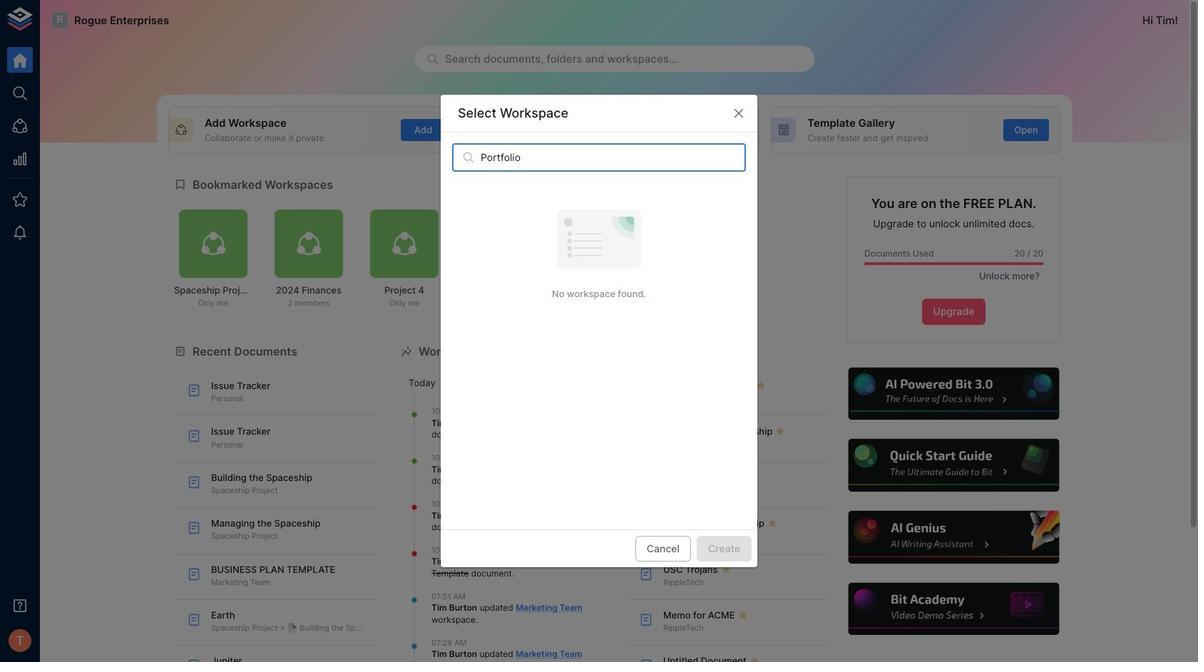 Task type: describe. For each thing, give the bounding box(es) containing it.
2 help image from the top
[[847, 438, 1061, 494]]

Search Workspaces... text field
[[481, 144, 746, 172]]

1 help image from the top
[[847, 366, 1061, 422]]



Task type: locate. For each thing, give the bounding box(es) containing it.
help image
[[847, 366, 1061, 422], [847, 438, 1061, 494], [847, 509, 1061, 566], [847, 581, 1061, 638]]

4 help image from the top
[[847, 581, 1061, 638]]

3 help image from the top
[[847, 509, 1061, 566]]

dialog
[[441, 95, 758, 568]]



Task type: vqa. For each thing, say whether or not it's contained in the screenshot.
the leftmost the T
no



